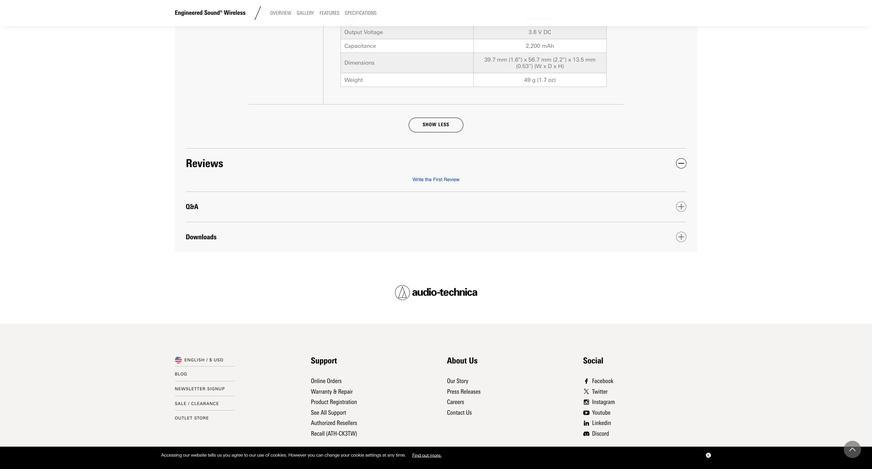 Task type: locate. For each thing, give the bounding box(es) containing it.
of
[[265, 452, 269, 458]]

english  / $ usd link
[[184, 357, 224, 364]]

support inside online orders warranty & repair product registration see all support authorized resellers recall (ath-ck3tw)
[[328, 409, 346, 416]]

x left d
[[544, 63, 547, 69]]

find out more. link
[[407, 450, 447, 460]]

resellers
[[337, 419, 357, 427]]

1 vertical spatial /
[[188, 401, 190, 406]]

support up the authorized resellers link
[[328, 409, 346, 416]]

0 horizontal spatial /
[[188, 401, 190, 406]]

engineered
[[175, 9, 203, 17]]

write
[[413, 177, 424, 182]]

weight
[[345, 77, 363, 83]]

0 horizontal spatial our
[[183, 452, 190, 458]]

mm right 39.7 in the top right of the page
[[497, 56, 507, 63]]

1 horizontal spatial mm
[[542, 56, 552, 63]]

dimensions
[[345, 60, 375, 66]]

2 horizontal spatial mm
[[586, 56, 596, 63]]

plus image
[[678, 234, 684, 240]]

mm right 13.5
[[586, 56, 596, 63]]

our story link
[[447, 377, 469, 385]]

linkedin icon image
[[583, 421, 590, 426]]

ck3tw)
[[339, 430, 357, 437]]

mm
[[497, 56, 507, 63], [542, 56, 552, 63], [586, 56, 596, 63]]

cookie
[[351, 452, 364, 458]]

newsletter
[[175, 386, 206, 391]]

repair
[[338, 388, 353, 395]]

online orders link
[[311, 377, 342, 385]]

us right contact
[[466, 409, 472, 416]]

39.7
[[485, 56, 496, 63]]

instagram link
[[583, 397, 615, 407]]

out
[[422, 452, 429, 458]]

oz)
[[549, 77, 556, 83]]

(0.53")
[[516, 63, 533, 69]]

us
[[469, 356, 478, 366], [466, 409, 472, 416]]

support up online orders 'link'
[[311, 356, 337, 366]]

contact
[[447, 409, 465, 416]]

you right us
[[223, 452, 230, 458]]

you left can
[[308, 452, 315, 458]]

1 vertical spatial support
[[328, 409, 346, 416]]

you
[[223, 452, 230, 458], [308, 452, 315, 458]]

1 horizontal spatial you
[[308, 452, 315, 458]]

2,200 mah
[[526, 43, 554, 49]]

press
[[447, 388, 459, 395]]

us right about
[[469, 356, 478, 366]]

wireless
[[224, 9, 246, 17]]

voltage
[[364, 29, 383, 35]]

recall (ath-ck3tw) link
[[311, 430, 357, 437]]

/ right sale
[[188, 401, 190, 406]]

type
[[345, 15, 356, 22]]

downloads
[[186, 233, 217, 241]]

newsletter signup link
[[175, 386, 225, 391]]

show less
[[423, 122, 450, 128]]

story
[[457, 377, 469, 385]]

facebook icon image
[[583, 379, 590, 384]]

3.6 v dc
[[529, 29, 552, 35]]

orders
[[327, 377, 342, 385]]

0 horizontal spatial you
[[223, 452, 230, 458]]

english  / $ usd
[[184, 358, 224, 362]]

1 vertical spatial us
[[466, 409, 472, 416]]

at
[[382, 452, 386, 458]]

warranty & repair link
[[311, 388, 353, 395]]

0 horizontal spatial mm
[[497, 56, 507, 63]]

facebook
[[592, 377, 614, 385]]

instagram
[[592, 398, 615, 406]]

sale
[[175, 401, 187, 406]]

usd
[[214, 358, 224, 362]]

g
[[532, 77, 536, 83]]

specifications
[[345, 10, 377, 16]]

engineered sound® wireless
[[175, 9, 246, 17]]

outlet
[[175, 416, 193, 421]]

facebook link
[[583, 376, 615, 386]]

store logo image
[[395, 285, 477, 300]]

twitter image
[[583, 389, 590, 394]]

outlet store
[[175, 416, 209, 421]]

output voltage
[[345, 29, 383, 35]]

(ath-
[[326, 430, 339, 437]]

cross image
[[707, 454, 710, 457]]

to
[[244, 452, 248, 458]]

our left website
[[183, 452, 190, 458]]

less
[[438, 122, 450, 128]]

x left the 56.7
[[524, 56, 527, 63]]

settings
[[365, 452, 381, 458]]

linkedin
[[592, 419, 611, 427]]

0 vertical spatial support
[[311, 356, 337, 366]]

1 horizontal spatial our
[[249, 452, 256, 458]]

however
[[288, 452, 306, 458]]

our right to on the bottom left
[[249, 452, 256, 458]]

store
[[194, 416, 209, 421]]

accessing
[[161, 452, 182, 458]]

mm right the 56.7
[[542, 56, 552, 63]]

time.
[[396, 452, 406, 458]]

49
[[524, 77, 531, 83]]

discord link
[[583, 428, 615, 439]]

write the first review
[[413, 177, 460, 182]]

product registration link
[[311, 398, 357, 406]]

x
[[524, 56, 527, 63], [568, 56, 571, 63], [544, 63, 547, 69], [554, 63, 557, 69]]

change
[[325, 452, 340, 458]]

sale / clearance link
[[175, 401, 219, 406]]

/ left $
[[206, 358, 208, 362]]

1 horizontal spatial /
[[206, 358, 208, 362]]

youtube link
[[583, 407, 615, 418]]

/ for $
[[206, 358, 208, 362]]

(w
[[535, 63, 542, 69]]

x left 13.5
[[568, 56, 571, 63]]

about us heading
[[447, 356, 478, 366]]

1 our from the left
[[183, 452, 190, 458]]

twitter
[[592, 388, 608, 395]]

our
[[447, 377, 455, 385]]

0 vertical spatial /
[[206, 358, 208, 362]]



Task type: describe. For each thing, give the bounding box(es) containing it.
lithium
[[526, 15, 545, 22]]

0 vertical spatial us
[[469, 356, 478, 366]]

3 mm from the left
[[586, 56, 596, 63]]

press releases link
[[447, 388, 481, 395]]

about us
[[447, 356, 478, 366]]

overview
[[270, 10, 291, 16]]

$
[[209, 358, 212, 362]]

contact us link
[[447, 409, 472, 416]]

lithium ion
[[526, 15, 555, 22]]

recall
[[311, 430, 325, 437]]

output
[[345, 29, 362, 35]]

2 you from the left
[[308, 452, 315, 458]]

registration
[[330, 398, 357, 406]]

find out more.
[[412, 452, 442, 458]]

youtube
[[592, 409, 611, 416]]

capacitance
[[345, 43, 376, 49]]

plus image
[[678, 204, 684, 210]]

us
[[217, 452, 222, 458]]

sale / clearance
[[175, 401, 219, 406]]

39.7 mm (1.6") x 56.7 mm (2.2") x 13.5 mm (0.53") (w x d x h)
[[485, 56, 596, 69]]

us inside our story press releases careers contact us
[[466, 409, 472, 416]]

write the first review link
[[413, 177, 460, 182]]

2,200
[[526, 43, 540, 49]]

find
[[412, 452, 421, 458]]

features
[[320, 10, 340, 16]]

1 mm from the left
[[497, 56, 507, 63]]

13.5
[[573, 56, 584, 63]]

discord
[[592, 430, 609, 437]]

gallery
[[297, 10, 314, 16]]

newsletter signup
[[175, 386, 225, 391]]

clearance
[[191, 401, 219, 406]]

agree
[[232, 452, 243, 458]]

2 our from the left
[[249, 452, 256, 458]]

first
[[433, 177, 443, 182]]

show
[[423, 122, 437, 128]]

discord image
[[583, 431, 590, 436]]

reviews
[[186, 157, 223, 170]]

tells
[[208, 452, 216, 458]]

divider line image
[[251, 6, 265, 20]]

arrow up image
[[850, 446, 856, 453]]

all
[[321, 409, 327, 416]]

minus image
[[678, 160, 684, 166]]

see all support link
[[311, 409, 346, 416]]

about
[[447, 356, 467, 366]]

x right d
[[554, 63, 557, 69]]

ion
[[547, 15, 555, 22]]

blog link
[[175, 372, 187, 377]]

product
[[311, 398, 329, 406]]

cookies.
[[271, 452, 287, 458]]

our story press releases careers contact us
[[447, 377, 481, 416]]

online orders warranty & repair product registration see all support authorized resellers recall (ath-ck3tw)
[[311, 377, 357, 437]]

2 mm from the left
[[542, 56, 552, 63]]

d
[[548, 63, 552, 69]]

authorized
[[311, 419, 335, 427]]

49 g (1.7 oz)
[[524, 77, 556, 83]]

careers link
[[447, 398, 464, 406]]

outlet store link
[[175, 416, 209, 421]]

accessing our website tells us you agree to our use of cookies. however you can change your cookie settings at any time.
[[161, 452, 407, 458]]

social
[[583, 356, 604, 366]]

any
[[387, 452, 395, 458]]

the
[[425, 177, 432, 182]]

(2.2")
[[553, 56, 567, 63]]

1 you from the left
[[223, 452, 230, 458]]

sound®
[[204, 9, 222, 17]]

signup
[[207, 386, 225, 391]]

your
[[341, 452, 350, 458]]

online
[[311, 377, 326, 385]]

3.6
[[529, 29, 537, 35]]

see
[[311, 409, 319, 416]]

use
[[257, 452, 264, 458]]

review
[[444, 177, 460, 182]]

can
[[316, 452, 324, 458]]

show less button
[[409, 118, 464, 132]]

youtube image
[[583, 410, 590, 415]]

support heading
[[311, 356, 337, 366]]

v
[[538, 29, 542, 35]]

linkedin link
[[583, 418, 615, 428]]

/ for clearance
[[188, 401, 190, 406]]

releases
[[461, 388, 481, 395]]

instagram image
[[583, 400, 590, 405]]

q&a
[[186, 203, 198, 211]]

blog
[[175, 372, 187, 377]]

h)
[[558, 63, 564, 69]]

(1.7
[[537, 77, 547, 83]]



Task type: vqa. For each thing, say whether or not it's contained in the screenshot.


